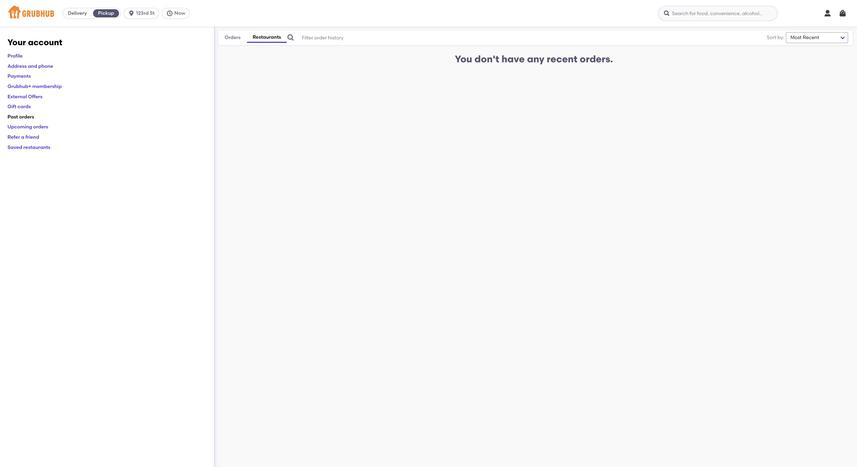 Task type: vqa. For each thing, say whether or not it's contained in the screenshot.
past
yes



Task type: locate. For each thing, give the bounding box(es) containing it.
refer a friend link
[[8, 134, 39, 140]]

gift cards link
[[8, 104, 31, 110]]

svg image
[[824, 9, 832, 17], [839, 9, 847, 17], [128, 10, 135, 17], [166, 10, 173, 17]]

your
[[8, 37, 26, 47]]

a
[[21, 134, 24, 140]]

svg image for filter order history search box
[[287, 34, 295, 42]]

saved
[[8, 144, 22, 150]]

0 vertical spatial orders
[[19, 114, 34, 120]]

gift
[[8, 104, 16, 110]]

membership
[[32, 84, 62, 89]]

don't
[[475, 53, 500, 65]]

Filter order history search field
[[287, 30, 751, 45]]

orders up friend
[[33, 124, 48, 130]]

sort by:
[[768, 35, 785, 40]]

1 horizontal spatial svg image
[[664, 10, 671, 17]]

upcoming orders link
[[8, 124, 48, 130]]

svg image inside main navigation navigation
[[664, 10, 671, 17]]

you
[[455, 53, 473, 65]]

refer a friend
[[8, 134, 39, 140]]

1 vertical spatial svg image
[[287, 34, 295, 42]]

orders.
[[580, 53, 614, 65]]

svg image
[[664, 10, 671, 17], [287, 34, 295, 42]]

0 horizontal spatial svg image
[[287, 34, 295, 42]]

gift cards
[[8, 104, 31, 110]]

0 vertical spatial svg image
[[664, 10, 671, 17]]

orders up upcoming orders
[[19, 114, 34, 120]]

123rd st
[[136, 10, 155, 16]]

phone
[[38, 63, 53, 69]]

profile link
[[8, 53, 23, 59]]

grubhub+ membership
[[8, 84, 62, 89]]

saved restaurants link
[[8, 144, 50, 150]]

now button
[[162, 8, 192, 19]]

offers
[[28, 94, 42, 100]]

external offers
[[8, 94, 42, 100]]

orders
[[19, 114, 34, 120], [33, 124, 48, 130]]

upcoming orders
[[8, 124, 48, 130]]

saved restaurants
[[8, 144, 50, 150]]

Search for food, convenience, alcohol... search field
[[659, 6, 778, 21]]

external
[[8, 94, 27, 100]]

have
[[502, 53, 525, 65]]

upcoming
[[8, 124, 32, 130]]

123rd st button
[[124, 8, 162, 19]]

1 vertical spatial orders
[[33, 124, 48, 130]]

restaurants button
[[247, 32, 287, 43]]

pickup
[[98, 10, 114, 16]]

grubhub+
[[8, 84, 31, 89]]

refer
[[8, 134, 20, 140]]

past orders link
[[8, 114, 34, 120]]



Task type: describe. For each thing, give the bounding box(es) containing it.
orders button
[[219, 33, 247, 42]]

account
[[28, 37, 62, 47]]

orders
[[225, 35, 241, 40]]

address and phone
[[8, 63, 53, 69]]

orders for upcoming orders
[[33, 124, 48, 130]]

svg image for the search for food, convenience, alcohol... search field
[[664, 10, 671, 17]]

grubhub+ membership link
[[8, 84, 62, 89]]

recent
[[547, 53, 578, 65]]

by:
[[778, 35, 785, 40]]

svg image inside now button
[[166, 10, 173, 17]]

now
[[175, 10, 185, 16]]

delivery
[[68, 10, 87, 16]]

restaurants
[[23, 144, 50, 150]]

payments link
[[8, 73, 31, 79]]

restaurants
[[253, 34, 281, 40]]

you don't have any recent orders.
[[455, 53, 614, 65]]

friend
[[25, 134, 39, 140]]

pickup button
[[92, 8, 121, 19]]

delivery button
[[63, 8, 92, 19]]

past
[[8, 114, 18, 120]]

and
[[28, 63, 37, 69]]

svg image inside the 123rd st button
[[128, 10, 135, 17]]

payments
[[8, 73, 31, 79]]

any
[[527, 53, 545, 65]]

orders for past orders
[[19, 114, 34, 120]]

address
[[8, 63, 27, 69]]

main navigation navigation
[[0, 0, 858, 27]]

123rd
[[136, 10, 149, 16]]

external offers link
[[8, 94, 42, 100]]

st
[[150, 10, 155, 16]]

cards
[[17, 104, 31, 110]]

profile
[[8, 53, 23, 59]]

your account
[[8, 37, 62, 47]]

sort
[[768, 35, 777, 40]]

past orders
[[8, 114, 34, 120]]

address and phone link
[[8, 63, 53, 69]]



